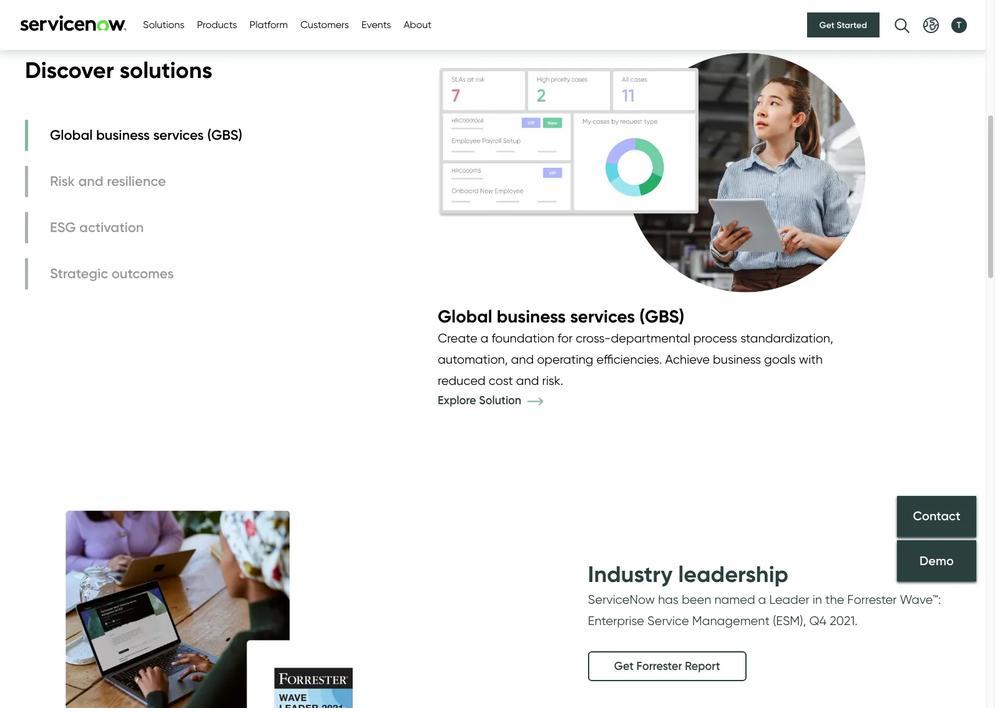 Task type: locate. For each thing, give the bounding box(es) containing it.
1 vertical spatial get
[[614, 660, 634, 673]]

a
[[481, 331, 489, 346], [758, 592, 766, 607]]

1 vertical spatial a
[[758, 592, 766, 607]]

operating
[[537, 352, 593, 367]]

get forrester report
[[614, 660, 720, 673]]

0 horizontal spatial (gbs)
[[207, 126, 242, 143]]

(gbs) inside 'global business services (gbs) create a foundation for cross-departmental process standardization, automation, and operating efficiencies. achieve business goals with reduced cost and risk.'
[[639, 306, 684, 327]]

contact
[[913, 509, 960, 524]]

1 horizontal spatial a
[[758, 592, 766, 607]]

business down process
[[713, 352, 761, 367]]

0 vertical spatial forrester
[[847, 592, 897, 607]]

resilience
[[107, 173, 166, 189]]

esg
[[50, 219, 76, 236]]

forrester up '2021.'
[[847, 592, 897, 607]]

outcomes
[[112, 265, 174, 282]]

1 horizontal spatial global
[[438, 306, 492, 327]]

business up resilience
[[96, 126, 150, 143]]

cross-
[[576, 331, 611, 346]]

in
[[813, 592, 822, 607]]

services
[[153, 126, 204, 143], [570, 306, 635, 327]]

get for get forrester report
[[614, 660, 634, 673]]

products button
[[197, 17, 237, 32]]

2 horizontal spatial business
[[713, 352, 761, 367]]

business for global business services (gbs)
[[96, 126, 150, 143]]

business
[[96, 126, 150, 143], [497, 306, 566, 327], [713, 352, 761, 367]]

0 vertical spatial global
[[50, 126, 93, 143]]

services inside 'global business services (gbs) create a foundation for cross-departmental process standardization, automation, and operating efficiencies. achieve business goals with reduced cost and risk.'
[[570, 306, 635, 327]]

1 vertical spatial services
[[570, 306, 635, 327]]

get down enterprise
[[614, 660, 634, 673]]

for
[[558, 331, 573, 346]]

1 horizontal spatial (gbs)
[[639, 306, 684, 327]]

with
[[799, 352, 823, 367]]

forrester
[[847, 592, 897, 607], [636, 660, 682, 673]]

1 vertical spatial forrester
[[636, 660, 682, 673]]

events button
[[361, 17, 391, 32]]

risk
[[50, 173, 75, 189]]

leader
[[769, 592, 810, 607]]

global
[[50, 126, 93, 143], [438, 306, 492, 327]]

get left started at the top of the page
[[819, 19, 835, 31]]

global inside 'global business services (gbs) create a foundation for cross-departmental process standardization, automation, and operating efficiencies. achieve business goals with reduced cost and risk.'
[[438, 306, 492, 327]]

get
[[819, 19, 835, 31], [614, 660, 634, 673]]

goals
[[764, 352, 796, 367]]

0 horizontal spatial business
[[96, 126, 150, 143]]

and right risk
[[78, 173, 103, 189]]

and
[[78, 173, 103, 189], [511, 352, 534, 367], [516, 374, 539, 389]]

0 horizontal spatial get
[[614, 660, 634, 673]]

get for get started
[[819, 19, 835, 31]]

forrester inside industry leadership servicenow has been named a leader in the forrester wave™: enterprise service management (esm), q4 2021.
[[847, 592, 897, 607]]

demo link
[[897, 540, 976, 582]]

report
[[685, 660, 720, 673]]

customers
[[300, 19, 349, 31]]

business up foundation
[[497, 306, 566, 327]]

discover
[[25, 56, 114, 84]]

0 vertical spatial and
[[78, 173, 103, 189]]

0 vertical spatial business
[[96, 126, 150, 143]]

platform
[[250, 19, 288, 31]]

contact link
[[897, 496, 976, 537]]

0 vertical spatial (gbs)
[[207, 126, 242, 143]]

and left risk.
[[516, 374, 539, 389]]

0 horizontal spatial services
[[153, 126, 204, 143]]

explore
[[438, 394, 476, 408]]

0 horizontal spatial global
[[50, 126, 93, 143]]

process
[[693, 331, 737, 346]]

solution
[[479, 394, 521, 408]]

1 vertical spatial business
[[497, 306, 566, 327]]

risk and resilience link
[[25, 166, 245, 197]]

get started
[[819, 19, 867, 31]]

forrester left report
[[636, 660, 682, 673]]

1 vertical spatial (gbs)
[[639, 306, 684, 327]]

solutions button
[[143, 17, 184, 32]]

business for global business services (gbs) create a foundation for cross-departmental process standardization, automation, and operating efficiencies. achieve business goals with reduced cost and risk.
[[497, 306, 566, 327]]

global up risk
[[50, 126, 93, 143]]

services for global business services (gbs)
[[153, 126, 204, 143]]

a left 'leader'
[[758, 592, 766, 607]]

1 vertical spatial and
[[511, 352, 534, 367]]

strategic outcomes
[[50, 265, 174, 282]]

discover solutions
[[25, 56, 212, 84]]

strategic
[[50, 265, 108, 282]]

global for global business services (gbs)
[[50, 126, 93, 143]]

(gbs)
[[207, 126, 242, 143], [639, 306, 684, 327]]

servicenow image
[[19, 15, 128, 31]]

2 vertical spatial and
[[516, 374, 539, 389]]

a inside industry leadership servicenow has been named a leader in the forrester wave™: enterprise service management (esm), q4 2021.
[[758, 592, 766, 607]]

0 horizontal spatial a
[[481, 331, 489, 346]]

solutions
[[143, 19, 184, 31]]

0 vertical spatial services
[[153, 126, 204, 143]]

1 horizontal spatial business
[[497, 306, 566, 327]]

activation
[[79, 219, 144, 236]]

achieve
[[665, 352, 710, 367]]

demo
[[920, 553, 954, 568]]

global for global business services (gbs) create a foundation for cross-departmental process standardization, automation, and operating efficiencies. achieve business goals with reduced cost and risk.
[[438, 306, 492, 327]]

enterprise
[[588, 613, 644, 628]]

a up automation,
[[481, 331, 489, 346]]

1 horizontal spatial services
[[570, 306, 635, 327]]

strategic outcomes link
[[25, 258, 245, 290]]

and down foundation
[[511, 352, 534, 367]]

global up create
[[438, 306, 492, 327]]

create
[[438, 331, 477, 346]]

foundation
[[492, 331, 554, 346]]

0 vertical spatial get
[[819, 19, 835, 31]]

started
[[837, 19, 867, 31]]

standardization,
[[740, 331, 833, 346]]

the
[[825, 592, 844, 607]]

1 vertical spatial global
[[438, 306, 492, 327]]

1 horizontal spatial get
[[819, 19, 835, 31]]

cost
[[489, 374, 513, 389]]

0 vertical spatial a
[[481, 331, 489, 346]]

1 horizontal spatial forrester
[[847, 592, 897, 607]]



Task type: vqa. For each thing, say whether or not it's contained in the screenshot.
goals
yes



Task type: describe. For each thing, give the bounding box(es) containing it.
solutions
[[120, 56, 212, 84]]

automation,
[[438, 352, 508, 367]]

0 horizontal spatial forrester
[[636, 660, 682, 673]]

get started link
[[807, 12, 880, 37]]

get forrester report link
[[588, 652, 746, 682]]

events
[[361, 19, 391, 31]]

global business services (gbs) create a foundation for cross-departmental process standardization, automation, and operating efficiencies. achieve business goals with reduced cost and risk.
[[438, 306, 833, 389]]

leader in the forrester wave for esm, q4 2021 image
[[0, 436, 375, 709]]

industry
[[588, 561, 673, 588]]

about button
[[404, 17, 432, 32]]

management
[[692, 613, 770, 628]]

reduced
[[438, 374, 486, 389]]

q4
[[809, 613, 827, 628]]

(gbs) for global business services (gbs) create a foundation for cross-departmental process standardization, automation, and operating efficiencies. achieve business goals with reduced cost and risk.
[[639, 306, 684, 327]]

explore solution
[[438, 394, 524, 408]]

about
[[404, 19, 432, 31]]

a inside 'global business services (gbs) create a foundation for cross-departmental process standardization, automation, and operating efficiencies. achieve business goals with reduced cost and risk.'
[[481, 331, 489, 346]]

esg activation link
[[25, 212, 245, 243]]

global business services (gbs)
[[50, 126, 242, 143]]

explore solution link
[[438, 394, 562, 408]]

customers button
[[300, 17, 349, 32]]

servicenow
[[588, 592, 655, 607]]

products
[[197, 19, 237, 31]]

risk.
[[542, 374, 563, 389]]

service
[[647, 613, 689, 628]]

risk and resilience
[[50, 173, 166, 189]]

platform button
[[250, 17, 288, 32]]

named
[[714, 592, 755, 607]]

build a foundation for global business services image
[[438, 41, 866, 305]]

industry leadership servicenow has been named a leader in the forrester wave™: enterprise service management (esm), q4 2021.
[[588, 561, 941, 628]]

2021.
[[830, 613, 858, 628]]

2 vertical spatial business
[[713, 352, 761, 367]]

been
[[682, 592, 711, 607]]

(gbs) for global business services (gbs)
[[207, 126, 242, 143]]

wave™:
[[900, 592, 941, 607]]

services for global business services (gbs) create a foundation for cross-departmental process standardization, automation, and operating efficiencies. achieve business goals with reduced cost and risk.
[[570, 306, 635, 327]]

efficiencies.
[[597, 352, 662, 367]]

esg activation
[[50, 219, 144, 236]]

(esm),
[[773, 613, 806, 628]]

global business services (gbs) link
[[25, 120, 245, 151]]

departmental
[[611, 331, 690, 346]]

leadership
[[678, 561, 788, 588]]

has
[[658, 592, 679, 607]]



